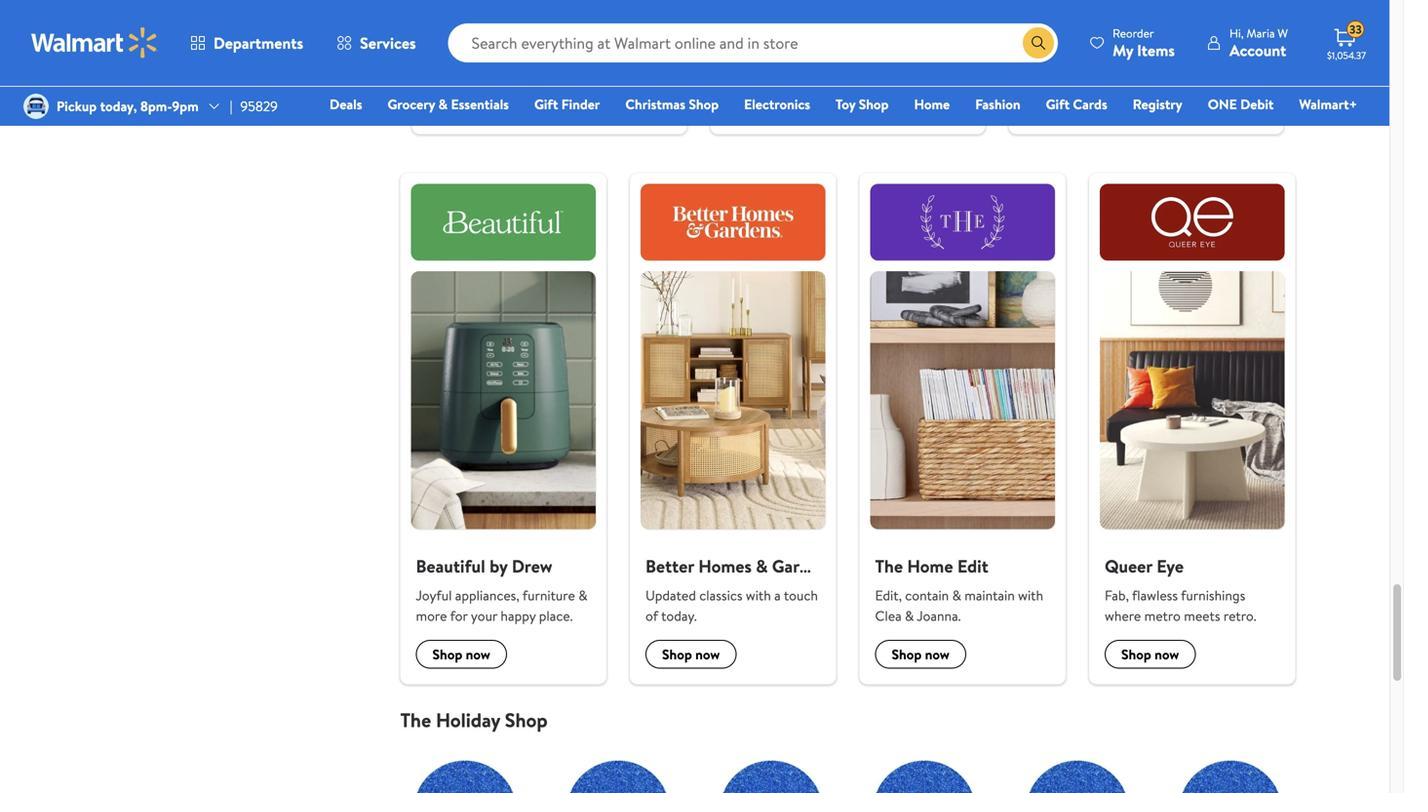 Task type: locate. For each thing, give the bounding box(es) containing it.
1 vertical spatial holiday
[[436, 706, 500, 733]]

1 horizontal spatial better
[[646, 554, 695, 578]]

pack right "6"
[[616, 77, 647, 98]]

deals link
[[321, 94, 371, 115]]

2
[[1245, 29, 1253, 51], [1076, 89, 1084, 111]]

0 horizontal spatial homes
[[475, 13, 523, 34]]

4 shop now from the left
[[1122, 645, 1180, 664]]

0 vertical spatial storage
[[557, 55, 610, 77]]

toy shop
[[836, 95, 889, 114]]

food
[[1072, 154, 1107, 175]]

rectangular
[[1025, 132, 1106, 154]]

furnishings
[[1181, 586, 1246, 605]]

$199.00
[[856, 8, 900, 27]]

list item
[[400, 0, 699, 134], [699, 0, 997, 180], [997, 0, 1296, 218]]

home inside 'link'
[[915, 95, 950, 114]]

now down today.
[[696, 645, 720, 664]]

1 horizontal spatial the
[[876, 554, 903, 578]]

the holiday shop
[[400, 706, 548, 733]]

0 horizontal spatial 2
[[1076, 89, 1084, 111]]

1 vertical spatial storage
[[1025, 175, 1078, 196]]

plastic up registry
[[1154, 72, 1198, 94]]

gardens inside better homes & gardens updated classics with a touch of today.
[[772, 554, 836, 578]]

homes for natural
[[475, 13, 523, 34]]

one debit link
[[1200, 94, 1283, 115]]

toy
[[836, 95, 856, 114]]

toy shop link
[[827, 94, 898, 115]]

0 horizontal spatial the
[[400, 706, 431, 733]]

better up cane at the top of page
[[428, 13, 471, 34]]

with
[[784, 73, 813, 94], [746, 586, 771, 605], [1019, 586, 1044, 605]]

now down joanna.
[[925, 645, 950, 664]]

0 vertical spatial home
[[915, 95, 950, 114]]

holiday time 2 pack round plastic white treat container, snowman, 7" x 2.6", 43 oz group
[[1154, 0, 1269, 158]]

with right maintain
[[1019, 586, 1044, 605]]

plastic left food
[[1025, 154, 1069, 175]]

plastic inside the "rubbermaid takealongs, 1 gallon, 2 packs, red, large rectangular plastic food storage containers"
[[1025, 154, 1069, 175]]

with up electronics
[[784, 73, 813, 94]]

better for better homes & gardens natural cane weave basket set, 2- piece
[[428, 13, 471, 34]]

 image
[[23, 94, 49, 119]]

for inside beautiful by drew joyful appliances, furniture & more for your happy place.
[[450, 606, 468, 625]]

list item containing better homes & gardens natural cane weave basket set, 2- piece
[[400, 0, 699, 134]]

fashion link
[[967, 94, 1030, 115]]

pickup
[[57, 97, 97, 116]]

christmas
[[626, 95, 686, 114]]

for left your
[[450, 606, 468, 625]]

3 shop now from the left
[[892, 645, 950, 664]]

0 vertical spatial the
[[876, 554, 903, 578]]

1 horizontal spatial gardens
[[772, 554, 836, 578]]

0 vertical spatial gardens
[[428, 34, 484, 55]]

storage
[[557, 55, 610, 77], [1025, 175, 1078, 196]]

edit,
[[876, 586, 902, 605]]

pet
[[930, 115, 953, 137]]

0 horizontal spatial with
[[746, 586, 771, 605]]

round
[[1190, 51, 1234, 72]]

now down metro
[[1155, 645, 1180, 664]]

pack inside holiday time 2 pack round plastic white treat container, snowman, 7" x 2.6", 43 oz
[[1154, 51, 1186, 72]]

$249.99
[[726, 8, 772, 27]]

shop now down metro
[[1122, 645, 1180, 664]]

& inside better homes & gardens updated classics with a touch of today.
[[756, 554, 768, 578]]

homes up weave on the left of the page
[[475, 13, 523, 34]]

&
[[526, 13, 537, 34], [439, 95, 448, 114], [756, 554, 768, 578], [579, 586, 588, 605], [953, 586, 962, 605], [905, 606, 914, 625]]

shop now down joanna.
[[892, 645, 950, 664]]

0 vertical spatial 2
[[1245, 29, 1253, 51]]

homes inside better homes & gardens natural cane weave basket set, 2- piece
[[475, 13, 523, 34]]

one
[[1208, 95, 1238, 114]]

simplify collapsible storage cube, beige, 6 pack
[[557, 13, 654, 98]]

of
[[646, 606, 658, 625]]

1 shop now from the left
[[433, 645, 491, 664]]

storage up finder
[[557, 55, 610, 77]]

home link
[[906, 94, 959, 115]]

gift finder link
[[526, 94, 609, 115]]

list item containing holiday time 2 pack round plastic white treat container, snowman, 7" x 2.6", 43 oz
[[997, 0, 1296, 218]]

1 horizontal spatial vacuum
[[893, 51, 947, 73]]

1 now from the left
[[466, 645, 491, 664]]

for right the 20kpa
[[901, 73, 921, 94]]

shop inside better homes & gardens list item
[[662, 645, 692, 664]]

navigation,
[[726, 115, 803, 137]]

walmart+
[[1300, 95, 1358, 114]]

0 horizontal spatial plastic
[[1025, 154, 1069, 175]]

1 horizontal spatial 2
[[1245, 29, 1253, 51]]

better
[[428, 13, 471, 34], [646, 554, 695, 578]]

list
[[400, 0, 1296, 218], [389, 173, 1308, 684], [389, 732, 1308, 793]]

natural
[[488, 34, 538, 55]]

wyze
[[856, 30, 892, 51]]

2.6",
[[1154, 136, 1181, 158]]

0 vertical spatial for
[[901, 73, 921, 94]]

beautiful
[[416, 554, 486, 578]]

4 now from the left
[[1155, 645, 1180, 664]]

1 vertical spatial home
[[908, 554, 954, 578]]

w
[[1278, 25, 1289, 41]]

shop inside the home edit list item
[[892, 645, 922, 664]]

beautiful by drew list item
[[389, 173, 618, 684]]

1 horizontal spatial for
[[901, 73, 921, 94]]

0 vertical spatial homes
[[475, 13, 523, 34]]

home up contain
[[908, 554, 954, 578]]

pack left round
[[1154, 51, 1186, 72]]

1 vertical spatial 2
[[1076, 89, 1084, 111]]

2700pa
[[726, 158, 777, 180]]

shop now inside queer eye list item
[[1122, 645, 1180, 664]]

1 vertical spatial for
[[450, 606, 468, 625]]

0 horizontal spatial for
[[450, 606, 468, 625]]

hair
[[856, 137, 885, 158]]

nova
[[726, 51, 761, 73]]

2 inside holiday time 2 pack round plastic white treat container, snowman, 7" x 2.6", 43 oz
[[1245, 29, 1253, 51]]

shop inside queer eye list item
[[1122, 645, 1152, 664]]

shop now inside the home edit list item
[[892, 645, 950, 664]]

0 horizontal spatial pack
[[616, 77, 647, 98]]

1 horizontal spatial pack
[[1154, 51, 1186, 72]]

essentials
[[451, 95, 509, 114]]

0 vertical spatial plastic
[[1154, 72, 1198, 94]]

homes inside better homes & gardens updated classics with a touch of today.
[[699, 554, 752, 578]]

1 horizontal spatial holiday
[[1154, 29, 1205, 51]]

1 vertical spatial better
[[646, 554, 695, 578]]

0 vertical spatial pack
[[1154, 51, 1186, 72]]

the
[[876, 554, 903, 578], [400, 706, 431, 733]]

1 list item from the left
[[400, 0, 699, 134]]

x
[[1244, 115, 1251, 136]]

the home edit edit, contain & maintain with clea & joanna.
[[876, 554, 1044, 625]]

2 gift from the left
[[1046, 95, 1070, 114]]

1 vertical spatial plastic
[[1025, 154, 1069, 175]]

now inside better homes & gardens list item
[[696, 645, 720, 664]]

0 horizontal spatial better
[[428, 13, 471, 34]]

0 horizontal spatial gardens
[[428, 34, 484, 55]]

electronics link
[[736, 94, 819, 115]]

with left a
[[746, 586, 771, 605]]

1 gift from the left
[[535, 95, 558, 114]]

0 vertical spatial holiday
[[1154, 29, 1205, 51]]

1 vertical spatial gardens
[[772, 554, 836, 578]]

gift cards
[[1046, 95, 1108, 114]]

1 vertical spatial the
[[400, 706, 431, 733]]

now inside beautiful by drew list item
[[466, 645, 491, 664]]

with inside the "$249.99 ihome autovac nova s1 robot vacuum with lidar navigation, 150 min runtime, 2700pa suction"
[[784, 73, 813, 94]]

1 horizontal spatial with
[[784, 73, 813, 94]]

red,
[[1025, 111, 1055, 132]]

gift
[[535, 95, 558, 114], [1046, 95, 1070, 114]]

1 vertical spatial homes
[[699, 554, 752, 578]]

gardens up touch
[[772, 554, 836, 578]]

0 horizontal spatial gift
[[535, 95, 558, 114]]

basket
[[428, 77, 472, 98]]

hard
[[911, 94, 944, 115]]

place.
[[539, 606, 573, 625]]

for inside $199.00 wyze cordless stick vacuum 20kpa for carpet, hard floors and pet hair
[[901, 73, 921, 94]]

2 horizontal spatial with
[[1019, 586, 1044, 605]]

better inside better homes & gardens updated classics with a touch of today.
[[646, 554, 695, 578]]

pack inside simplify collapsible storage cube, beige, 6 pack
[[616, 77, 647, 98]]

gardens
[[428, 34, 484, 55], [772, 554, 836, 578]]

2 now from the left
[[696, 645, 720, 664]]

vacuum
[[893, 51, 947, 73], [726, 73, 780, 94]]

home up the pet
[[915, 95, 950, 114]]

now for edit,
[[925, 645, 950, 664]]

now
[[466, 645, 491, 664], [696, 645, 720, 664], [925, 645, 950, 664], [1155, 645, 1180, 664]]

home
[[915, 95, 950, 114], [908, 554, 954, 578]]

gift finder
[[535, 95, 600, 114]]

with inside the home edit edit, contain & maintain with clea & joanna.
[[1019, 586, 1044, 605]]

$6.84 $2.99/ea
[[1025, 24, 1112, 43]]

registry link
[[1124, 94, 1192, 115]]

2 list item from the left
[[699, 0, 997, 180]]

shop now inside better homes & gardens list item
[[662, 645, 720, 664]]

1 horizontal spatial storage
[[1025, 175, 1078, 196]]

gift cards link
[[1038, 94, 1117, 115]]

collapsible
[[557, 34, 631, 55]]

better inside better homes & gardens natural cane weave basket set, 2- piece
[[428, 13, 471, 34]]

homes up classics
[[699, 554, 752, 578]]

pickup today, 8pm-9pm
[[57, 97, 199, 116]]

lidar
[[726, 94, 770, 115]]

pack
[[1154, 51, 1186, 72], [616, 77, 647, 98]]

| 95829
[[230, 97, 278, 116]]

Search search field
[[448, 23, 1058, 62]]

the inside the home edit edit, contain & maintain with clea & joanna.
[[876, 554, 903, 578]]

holiday time 2 pack round plastic white treat container, snowman, 7" x 2.6", 43 oz
[[1154, 29, 1263, 158]]

now inside queer eye list item
[[1155, 645, 1180, 664]]

1 horizontal spatial gift
[[1046, 95, 1070, 114]]

container,
[[1192, 94, 1263, 115]]

1 horizontal spatial plastic
[[1154, 72, 1198, 94]]

1 vertical spatial pack
[[616, 77, 647, 98]]

ihome
[[726, 30, 771, 51]]

better homes & gardens natural cane weave basket set, 2- piece
[[428, 13, 538, 120]]

$2.99/ea
[[1062, 24, 1112, 43]]

items
[[1138, 40, 1175, 61]]

meets
[[1185, 606, 1221, 625]]

grocery & essentials
[[388, 95, 509, 114]]

better up updated
[[646, 554, 695, 578]]

shop now inside beautiful by drew list item
[[433, 645, 491, 664]]

2 shop now from the left
[[662, 645, 720, 664]]

deals
[[330, 95, 362, 114]]

3 list item from the left
[[997, 0, 1296, 218]]

min
[[726, 137, 752, 158]]

runtime,
[[755, 137, 816, 158]]

shop now for joyful
[[433, 645, 491, 664]]

0 horizontal spatial vacuum
[[726, 73, 780, 94]]

now inside the home edit list item
[[925, 645, 950, 664]]

vacuum inside the "$249.99 ihome autovac nova s1 robot vacuum with lidar navigation, 150 min runtime, 2700pa suction"
[[726, 73, 780, 94]]

1 horizontal spatial homes
[[699, 554, 752, 578]]

shop
[[689, 95, 719, 114], [859, 95, 889, 114], [433, 645, 463, 664], [662, 645, 692, 664], [892, 645, 922, 664], [1122, 645, 1152, 664], [505, 706, 548, 733]]

storage down "rectangular"
[[1025, 175, 1078, 196]]

3 now from the left
[[925, 645, 950, 664]]

now down your
[[466, 645, 491, 664]]

shop now
[[433, 645, 491, 664], [662, 645, 720, 664], [892, 645, 950, 664], [1122, 645, 1180, 664]]

homes
[[475, 13, 523, 34], [699, 554, 752, 578]]

gardens inside better homes & gardens natural cane weave basket set, 2- piece
[[428, 34, 484, 55]]

gardens up basket
[[428, 34, 484, 55]]

shop now down your
[[433, 645, 491, 664]]

9pm
[[172, 97, 199, 116]]

shop now down today.
[[662, 645, 720, 664]]

0 horizontal spatial storage
[[557, 55, 610, 77]]

now for joyful
[[466, 645, 491, 664]]

ihome autovac nova s1 robot vacuum with lidar navigation, 150 min runtime, 2700pa suction group
[[726, 0, 840, 180]]

list item containing ihome autovac nova s1 robot vacuum with lidar navigation, 150 min runtime, 2700pa suction
[[699, 0, 997, 180]]

0 vertical spatial better
[[428, 13, 471, 34]]



Task type: describe. For each thing, give the bounding box(es) containing it.
the home edit list item
[[848, 173, 1078, 684]]

plastic inside holiday time 2 pack round plastic white treat container, snowman, 7" x 2.6", 43 oz
[[1154, 72, 1198, 94]]

furniture
[[523, 586, 575, 605]]

2 inside the "rubbermaid takealongs, 1 gallon, 2 packs, red, large rectangular plastic food storage containers"
[[1076, 89, 1084, 111]]

with for $249.99
[[784, 73, 813, 94]]

suction
[[780, 158, 831, 180]]

vacuum inside $199.00 wyze cordless stick vacuum 20kpa for carpet, hard floors and pet hair
[[893, 51, 947, 73]]

150
[[806, 115, 829, 137]]

storage inside simplify collapsible storage cube, beige, 6 pack
[[557, 55, 610, 77]]

takealongs,
[[1025, 68, 1104, 89]]

your
[[471, 606, 498, 625]]

gardens for with
[[772, 554, 836, 578]]

& inside beautiful by drew joyful appliances, furniture & more for your happy place.
[[579, 586, 588, 605]]

now for gardens
[[696, 645, 720, 664]]

more
[[416, 606, 447, 625]]

6
[[603, 77, 612, 98]]

cane
[[428, 55, 463, 77]]

one debit
[[1208, 95, 1274, 114]]

shop now for flawless
[[1122, 645, 1180, 664]]

home inside the home edit edit, contain & maintain with clea & joanna.
[[908, 554, 954, 578]]

hi, maria w account
[[1230, 25, 1289, 61]]

packs,
[[1088, 89, 1130, 111]]

grocery
[[388, 95, 435, 114]]

gallon,
[[1025, 89, 1072, 111]]

gift for gift finder
[[535, 95, 558, 114]]

$249.99 ihome autovac nova s1 robot vacuum with lidar navigation, 150 min runtime, 2700pa suction
[[726, 8, 831, 180]]

shop now for edit,
[[892, 645, 950, 664]]

today,
[[100, 97, 137, 116]]

floors
[[856, 115, 898, 137]]

maintain
[[965, 586, 1015, 605]]

services button
[[320, 20, 433, 66]]

homes for updated
[[699, 554, 752, 578]]

robot
[[782, 51, 824, 73]]

large
[[1059, 111, 1096, 132]]

services
[[360, 32, 416, 54]]

queer eye list item
[[1078, 173, 1308, 684]]

rubbermaid takealongs, 1 gallon, 2 packs, red, large rectangular plastic food storage containers group
[[1025, 0, 1139, 218]]

with inside better homes & gardens updated classics with a touch of today.
[[746, 586, 771, 605]]

today.
[[661, 606, 697, 625]]

clea
[[876, 606, 902, 625]]

queer
[[1105, 554, 1153, 578]]

hi,
[[1230, 25, 1244, 41]]

& inside better homes & gardens natural cane weave basket set, 2- piece
[[526, 13, 537, 34]]

rubbermaid takealongs, 1 gallon, 2 packs, red, large rectangular plastic food storage containers
[[1025, 46, 1130, 218]]

departments
[[214, 32, 303, 54]]

list containing better homes & gardens natural cane weave basket set, 2- piece
[[400, 0, 1296, 218]]

treat
[[1154, 94, 1188, 115]]

my
[[1113, 40, 1134, 61]]

Walmart Site-Wide search field
[[448, 23, 1058, 62]]

33
[[1350, 21, 1362, 38]]

holiday inside holiday time 2 pack round plastic white treat container, snowman, 7" x 2.6", 43 oz
[[1154, 29, 1205, 51]]

christmas shop link
[[617, 94, 728, 115]]

wyze cordless stick vacuum 20kpa for carpet, hard floors and pet hair group
[[856, 0, 970, 158]]

account
[[1230, 40, 1287, 61]]

classics
[[700, 586, 743, 605]]

touch
[[784, 586, 818, 605]]

metro
[[1145, 606, 1181, 625]]

carpet,
[[856, 94, 907, 115]]

shop now for gardens
[[662, 645, 720, 664]]

fashion
[[976, 95, 1021, 114]]

autovac
[[775, 30, 831, 51]]

grocery & essentials link
[[379, 94, 518, 115]]

$199.00 wyze cordless stick vacuum 20kpa for carpet, hard floors and pet hair
[[856, 8, 954, 158]]

stick
[[856, 51, 889, 73]]

|
[[230, 97, 233, 116]]

flawless
[[1133, 586, 1178, 605]]

christmas shop
[[626, 95, 719, 114]]

simplify
[[557, 13, 611, 34]]

containers
[[1025, 196, 1099, 218]]

0 horizontal spatial holiday
[[436, 706, 500, 733]]

drew
[[512, 554, 553, 578]]

fab,
[[1105, 586, 1130, 605]]

joanna.
[[917, 606, 961, 625]]

shop inside 'link'
[[859, 95, 889, 114]]

walmart image
[[31, 27, 158, 59]]

with for the
[[1019, 586, 1044, 605]]

rubbermaid
[[1025, 46, 1107, 68]]

better for better homes & gardens updated classics with a touch of today.
[[646, 554, 695, 578]]

beautiful by drew joyful appliances, furniture & more for your happy place.
[[416, 554, 588, 625]]

maria
[[1247, 25, 1275, 41]]

shop inside beautiful by drew list item
[[433, 645, 463, 664]]

happy
[[501, 606, 536, 625]]

the for the home edit edit, contain & maintain with clea & joanna.
[[876, 554, 903, 578]]

$6.84
[[1025, 24, 1058, 43]]

contain
[[906, 586, 949, 605]]

white
[[1202, 72, 1242, 94]]

now for flawless
[[1155, 645, 1180, 664]]

joyful
[[416, 586, 452, 605]]

storage inside the "rubbermaid takealongs, 1 gallon, 2 packs, red, large rectangular plastic food storage containers"
[[1025, 175, 1078, 196]]

the for the holiday shop
[[400, 706, 431, 733]]

finder
[[562, 95, 600, 114]]

debit
[[1241, 95, 1274, 114]]

appliances,
[[455, 586, 520, 605]]

gardens for weave
[[428, 34, 484, 55]]

reorder
[[1113, 25, 1155, 41]]

electronics
[[744, 95, 811, 114]]

20kpa
[[856, 73, 898, 94]]

time
[[1209, 29, 1241, 51]]

reorder my items
[[1113, 25, 1175, 61]]

cards
[[1073, 95, 1108, 114]]

7"
[[1227, 115, 1240, 136]]

weave
[[466, 55, 511, 77]]

better homes & gardens list item
[[618, 173, 848, 684]]

walmart+ link
[[1291, 94, 1367, 115]]

search icon image
[[1031, 35, 1047, 51]]

list containing beautiful by drew
[[389, 173, 1308, 684]]

eye
[[1157, 554, 1184, 578]]

gift for gift cards
[[1046, 95, 1070, 114]]

edit
[[958, 554, 989, 578]]

cube,
[[614, 55, 654, 77]]



Task type: vqa. For each thing, say whether or not it's contained in the screenshot.
Wyze
yes



